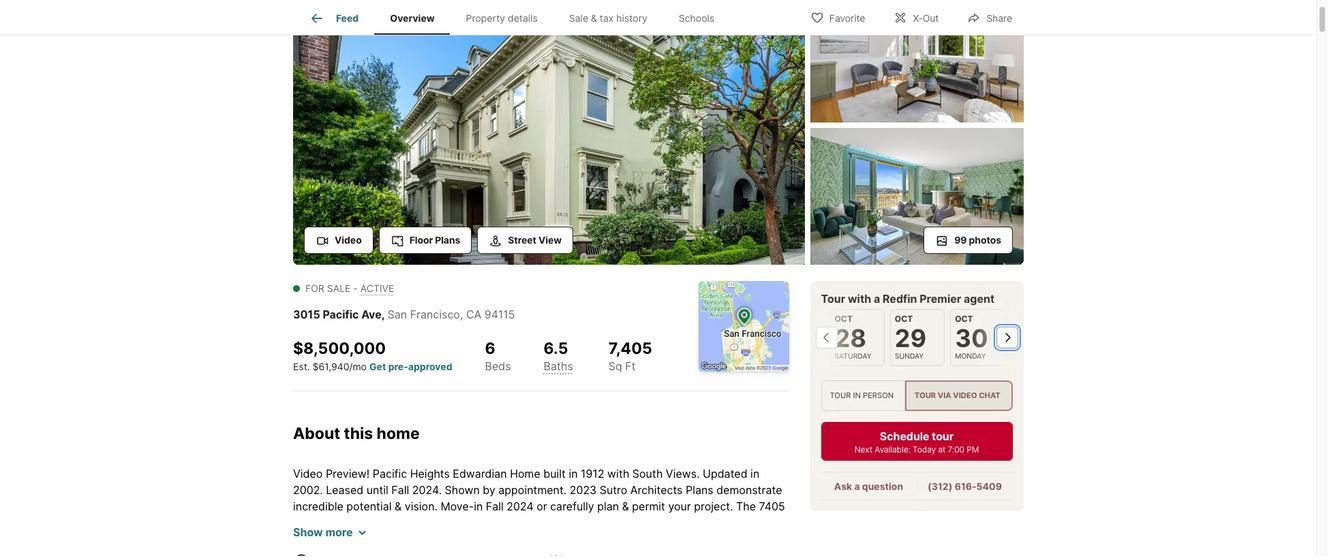 Task type: describe. For each thing, give the bounding box(es) containing it.
person
[[863, 391, 894, 401]]

view
[[538, 234, 562, 246]]

tour for tour with a redfin premier agent
[[821, 292, 846, 306]]

approved
[[408, 361, 452, 373]]

6 inside 6 beds
[[485, 339, 495, 358]]

project.
[[694, 500, 733, 514]]

views.
[[666, 468, 700, 481]]

preview!
[[326, 468, 370, 481]]

edwardian
[[453, 468, 507, 481]]

or
[[537, 500, 547, 514]]

x-
[[913, 12, 923, 24]]

agent
[[964, 292, 995, 306]]

baths
[[544, 360, 573, 374]]

get
[[369, 361, 386, 373]]

video button
[[304, 227, 373, 254]]

street
[[508, 234, 536, 246]]

bathrooms.
[[502, 517, 561, 530]]

incredible
[[293, 500, 343, 514]]

2023
[[570, 484, 597, 498]]

architects
[[630, 484, 683, 498]]

tour
[[932, 430, 954, 443]]

6.5 inside video preview! pacific heights edwardian home built in 1912 with south views. updated in 2002. leased until fall 2024. shown by appointment. 2023 sutro architects plans demonstrate incredible potential & vision. move-in fall 2024 or carefully plan & permit your project. the 7405 square foot home has 6 bedrooms & 6.5 bathrooms. portico entry, beautiful front door opens to a large foyer that reflects the elegant & classic san francisco styling. intricately laid hardwood floors under 10' 3 ceilings. grand staircase & beautiful wood detailing & columns. lr on the
[[483, 517, 499, 530]]

elegant
[[446, 533, 484, 547]]

(312) 616-5409
[[928, 481, 1002, 493]]

0 vertical spatial pacific
[[323, 308, 359, 321]]

tab list containing feed
[[293, 0, 741, 35]]

1 horizontal spatial beautiful
[[637, 517, 682, 530]]

schools tab
[[663, 2, 730, 35]]

street view
[[508, 234, 562, 246]]

your
[[668, 500, 691, 514]]

sutro
[[600, 484, 627, 498]]

about this home
[[293, 425, 420, 444]]

wood
[[573, 549, 601, 557]]

0 vertical spatial francisco
[[410, 308, 460, 321]]

$8,500,000
[[293, 339, 386, 358]]

6 inside video preview! pacific heights edwardian home built in 1912 with south views. updated in 2002. leased until fall 2024. shown by appointment. 2023 sutro architects plans demonstrate incredible potential & vision. move-in fall 2024 or carefully plan & permit your project. the 7405 square foot home has 6 bedrooms & 6.5 bathrooms. portico entry, beautiful front door opens to a large foyer that reflects the elegant & classic san francisco styling. intricately laid hardwood floors under 10' 3 ceilings. grand staircase & beautiful wood detailing & columns. lr on the
[[408, 517, 415, 530]]

francisco inside video preview! pacific heights edwardian home built in 1912 with south views. updated in 2002. leased until fall 2024. shown by appointment. 2023 sutro architects plans demonstrate incredible potential & vision. move-in fall 2024 or carefully plan & permit your project. the 7405 square foot home has 6 bedrooms & 6.5 bathrooms. portico entry, beautiful front door opens to a large foyer that reflects the elegant & classic san francisco styling. intricately laid hardwood floors under 10' 3 ceilings. grand staircase & beautiful wood detailing & columns. lr on the
[[558, 533, 608, 547]]

tour for tour in person
[[830, 391, 851, 401]]

(312)
[[928, 481, 953, 493]]

property
[[466, 12, 505, 24]]

ceilings.
[[386, 549, 428, 557]]

for sale - active
[[305, 283, 394, 294]]

3015
[[293, 308, 320, 321]]

tour via video chat
[[915, 391, 1001, 401]]

oct for 28
[[835, 314, 853, 324]]

potential
[[346, 500, 392, 514]]

6.5 baths
[[544, 339, 573, 374]]

tour with a redfin premier agent
[[821, 292, 995, 306]]

foyer
[[331, 533, 357, 547]]

0 horizontal spatial fall
[[391, 484, 409, 498]]

square
[[293, 517, 328, 530]]

a inside video preview! pacific heights edwardian home built in 1912 with south views. updated in 2002. leased until fall 2024. shown by appointment. 2023 sutro architects plans demonstrate incredible potential & vision. move-in fall 2024 or carefully plan & permit your project. the 7405 square foot home has 6 bedrooms & 6.5 bathrooms. portico entry, beautiful front door opens to a large foyer that reflects the elegant & classic san francisco styling. intricately laid hardwood floors under 10' 3 ceilings. grand staircase & beautiful wood detailing & columns. lr on the
[[293, 533, 299, 547]]

oct for 29
[[895, 314, 913, 324]]

sale
[[327, 283, 351, 294]]

oct 30 monday
[[955, 314, 988, 361]]

available:
[[875, 445, 911, 455]]

in right built
[[569, 468, 578, 481]]

0 horizontal spatial the
[[426, 533, 443, 547]]

sale
[[569, 12, 588, 24]]

bedrooms
[[418, 517, 470, 530]]

shown
[[445, 484, 480, 498]]

sale & tax history tab
[[553, 2, 663, 35]]

in up demonstrate
[[750, 468, 759, 481]]

street view button
[[477, 227, 573, 254]]

& up elegant
[[473, 517, 480, 530]]

get pre-approved link
[[369, 361, 452, 373]]

updated
[[703, 468, 747, 481]]

2024.
[[412, 484, 442, 498]]

grand
[[431, 549, 462, 557]]

0 vertical spatial san
[[388, 308, 407, 321]]

& up staircase
[[487, 533, 494, 547]]

out
[[923, 12, 939, 24]]

to
[[775, 517, 785, 530]]

for
[[305, 283, 324, 294]]

& inside tab
[[591, 12, 597, 24]]

3015 pacific ave , san francisco , ca 94115
[[293, 308, 515, 321]]

classic
[[497, 533, 532, 547]]

next image
[[996, 327, 1018, 349]]

favorite button
[[799, 3, 877, 31]]

ave
[[361, 308, 381, 321]]

5409
[[977, 481, 1002, 493]]

via
[[938, 391, 952, 401]]

hardwood
[[726, 533, 778, 547]]

& up has
[[395, 500, 402, 514]]

0 horizontal spatial beautiful
[[525, 549, 570, 557]]

has
[[387, 517, 405, 530]]

history
[[616, 12, 647, 24]]

foot
[[331, 517, 352, 530]]

door
[[713, 517, 737, 530]]

with inside video preview! pacific heights edwardian home built in 1912 with south views. updated in 2002. leased until fall 2024. shown by appointment. 2023 sutro architects plans demonstrate incredible potential & vision. move-in fall 2024 or carefully plan & permit your project. the 7405 square foot home has 6 bedrooms & 6.5 bathrooms. portico entry, beautiful front door opens to a large foyer that reflects the elegant & classic san francisco styling. intricately laid hardwood floors under 10' 3 ceilings. grand staircase & beautiful wood detailing & columns. lr on the
[[607, 468, 629, 481]]

overview
[[390, 12, 435, 24]]

home
[[510, 468, 540, 481]]

7:00
[[948, 445, 965, 455]]

columns.
[[662, 549, 708, 557]]

heights
[[410, 468, 450, 481]]



Task type: vqa. For each thing, say whether or not it's contained in the screenshot.
third the oct from the right
yes



Task type: locate. For each thing, give the bounding box(es) containing it.
1 horizontal spatial fall
[[486, 500, 504, 514]]

0 vertical spatial with
[[848, 292, 872, 306]]

3015 pacific ave, san francisco, ca 94115 image
[[293, 0, 805, 265], [810, 0, 1024, 123], [810, 128, 1024, 265]]

video
[[953, 391, 977, 401]]

tour up previous 'icon'
[[821, 292, 846, 306]]

1 horizontal spatial the
[[743, 549, 760, 557]]

0 horizontal spatial video
[[293, 468, 323, 481]]

0 horizontal spatial san
[[388, 308, 407, 321]]

1 vertical spatial 6
[[408, 517, 415, 530]]

0 vertical spatial beautiful
[[637, 517, 682, 530]]

, left the ca
[[460, 308, 463, 321]]

tour left person
[[830, 391, 851, 401]]

1 horizontal spatial francisco
[[558, 533, 608, 547]]

oct down agent
[[955, 314, 973, 324]]

2 , from the left
[[460, 308, 463, 321]]

1 vertical spatial pacific
[[373, 468, 407, 481]]

active
[[360, 283, 394, 294]]

francisco up wood
[[558, 533, 608, 547]]

ask a question link
[[834, 481, 904, 493]]

1 vertical spatial beautiful
[[525, 549, 570, 557]]

a
[[874, 292, 880, 306], [855, 481, 860, 493], [293, 533, 299, 547]]

next
[[855, 445, 873, 455]]

0 vertical spatial the
[[426, 533, 443, 547]]

oct 28 saturday
[[835, 314, 872, 361]]

29
[[895, 323, 927, 353]]

1 oct from the left
[[835, 314, 853, 324]]

san right ave
[[388, 308, 407, 321]]

1912
[[581, 468, 604, 481]]

sq
[[609, 360, 622, 374]]

large
[[302, 533, 328, 547]]

1 horizontal spatial with
[[848, 292, 872, 306]]

1 horizontal spatial pacific
[[373, 468, 407, 481]]

1 vertical spatial 6.5
[[483, 517, 499, 530]]

99 photos button
[[924, 227, 1013, 254]]

share
[[986, 12, 1012, 24]]

a left redfin at the bottom of the page
[[874, 292, 880, 306]]

3
[[376, 549, 383, 557]]

2024
[[507, 500, 533, 514]]

1 vertical spatial francisco
[[558, 533, 608, 547]]

the up grand
[[426, 533, 443, 547]]

video
[[335, 234, 362, 246], [293, 468, 323, 481]]

the down hardwood
[[743, 549, 760, 557]]

0 horizontal spatial pacific
[[323, 308, 359, 321]]

entry,
[[604, 517, 634, 530]]

pre-
[[388, 361, 408, 373]]

2002.
[[293, 484, 323, 498]]

property details
[[466, 12, 538, 24]]

chat
[[979, 391, 1001, 401]]

0 vertical spatial plans
[[435, 234, 460, 246]]

by
[[483, 484, 495, 498]]

6.5 up classic
[[483, 517, 499, 530]]

sunday
[[895, 352, 924, 361]]

in down shown
[[474, 500, 483, 514]]

home down potential
[[355, 517, 384, 530]]

pacific inside video preview! pacific heights edwardian home built in 1912 with south views. updated in 2002. leased until fall 2024. shown by appointment. 2023 sutro architects plans demonstrate incredible potential & vision. move-in fall 2024 or carefully plan & permit your project. the 7405 square foot home has 6 bedrooms & 6.5 bathrooms. portico entry, beautiful front door opens to a large foyer that reflects the elegant & classic san francisco styling. intricately laid hardwood floors under 10' 3 ceilings. grand staircase & beautiful wood detailing & columns. lr on the
[[373, 468, 407, 481]]

plans right floor
[[435, 234, 460, 246]]

beautiful down bathrooms.
[[525, 549, 570, 557]]

0 horizontal spatial oct
[[835, 314, 853, 324]]

that
[[360, 533, 381, 547]]

oct up previous 'icon'
[[835, 314, 853, 324]]

intricately
[[651, 533, 702, 547]]

floors
[[293, 549, 322, 557]]

7,405
[[609, 339, 652, 358]]

feed
[[336, 12, 359, 24]]

favorite
[[829, 12, 865, 24]]

oct inside oct 29 sunday
[[895, 314, 913, 324]]

question
[[862, 481, 904, 493]]

the
[[426, 533, 443, 547], [743, 549, 760, 557]]

tour left via
[[915, 391, 936, 401]]

a right ask
[[855, 481, 860, 493]]

built
[[543, 468, 566, 481]]

oct inside oct 28 saturday
[[835, 314, 853, 324]]

in inside list box
[[853, 391, 861, 401]]

floor plans button
[[379, 227, 472, 254]]

share button
[[956, 3, 1024, 31]]

staircase
[[465, 549, 512, 557]]

on
[[727, 549, 740, 557]]

san inside video preview! pacific heights edwardian home built in 1912 with south views. updated in 2002. leased until fall 2024. shown by appointment. 2023 sutro architects plans demonstrate incredible potential & vision. move-in fall 2024 or carefully plan & permit your project. the 7405 square foot home has 6 bedrooms & 6.5 bathrooms. portico entry, beautiful front door opens to a large foyer that reflects the elegant & classic san francisco styling. intricately laid hardwood floors under 10' 3 ceilings. grand staircase & beautiful wood detailing & columns. lr on the
[[535, 533, 555, 547]]

1 horizontal spatial san
[[535, 533, 555, 547]]

with up sutro at left
[[607, 468, 629, 481]]

6.5
[[544, 339, 568, 358], [483, 517, 499, 530]]

schedule
[[880, 430, 930, 443]]

oct down redfin at the bottom of the page
[[895, 314, 913, 324]]

pacific down sale
[[323, 308, 359, 321]]

detailing
[[605, 549, 649, 557]]

in left person
[[853, 391, 861, 401]]

1 vertical spatial the
[[743, 549, 760, 557]]

1 horizontal spatial ,
[[460, 308, 463, 321]]

1 vertical spatial plans
[[686, 484, 713, 498]]

tour
[[821, 292, 846, 306], [830, 391, 851, 401], [915, 391, 936, 401]]

floor
[[409, 234, 433, 246]]

oct inside oct 30 monday
[[955, 314, 973, 324]]

6.5 up baths
[[544, 339, 568, 358]]

video for video preview! pacific heights edwardian home built in 1912 with south views. updated in 2002. leased until fall 2024. shown by appointment. 2023 sutro architects plans demonstrate incredible potential & vision. move-in fall 2024 or carefully plan & permit your project. the 7405 square foot home has 6 bedrooms & 6.5 bathrooms. portico entry, beautiful front door opens to a large foyer that reflects the elegant & classic san francisco styling. intricately laid hardwood floors under 10' 3 ceilings. grand staircase & beautiful wood detailing & columns. lr on the 
[[293, 468, 323, 481]]

appointment.
[[498, 484, 567, 498]]

tour in person
[[830, 391, 894, 401]]

property details tab
[[450, 2, 553, 35]]

list box containing tour in person
[[821, 381, 1013, 411]]

6.5 inside 6.5 baths
[[544, 339, 568, 358]]

1 vertical spatial home
[[355, 517, 384, 530]]

baths link
[[544, 360, 573, 374]]

video up 2002.
[[293, 468, 323, 481]]

0 vertical spatial 6.5
[[544, 339, 568, 358]]

tour for tour via video chat
[[915, 391, 936, 401]]

tab list
[[293, 0, 741, 35]]

tax
[[600, 12, 614, 24]]

0 vertical spatial 6
[[485, 339, 495, 358]]

1 , from the left
[[381, 308, 385, 321]]

home right "this"
[[377, 425, 420, 444]]

home inside video preview! pacific heights edwardian home built in 1912 with south views. updated in 2002. leased until fall 2024. shown by appointment. 2023 sutro architects plans demonstrate incredible potential & vision. move-in fall 2024 or carefully plan & permit your project. the 7405 square foot home has 6 bedrooms & 6.5 bathrooms. portico entry, beautiful front door opens to a large foyer that reflects the elegant & classic san francisco styling. intricately laid hardwood floors under 10' 3 ceilings. grand staircase & beautiful wood detailing & columns. lr on the
[[355, 517, 384, 530]]

1 horizontal spatial plans
[[686, 484, 713, 498]]

previous image
[[816, 327, 838, 349]]

(312) 616-5409 link
[[928, 481, 1002, 493]]

0 horizontal spatial 6.5
[[483, 517, 499, 530]]

pm
[[967, 445, 979, 455]]

schools
[[679, 12, 714, 24]]

& left tax
[[591, 12, 597, 24]]

opens
[[740, 517, 772, 530]]

demonstrate
[[716, 484, 782, 498]]

0 horizontal spatial ,
[[381, 308, 385, 321]]

0 horizontal spatial plans
[[435, 234, 460, 246]]

30
[[955, 323, 988, 353]]

redfin
[[883, 292, 917, 306]]

0 horizontal spatial a
[[293, 533, 299, 547]]

1 horizontal spatial video
[[335, 234, 362, 246]]

1 horizontal spatial 6.5
[[544, 339, 568, 358]]

& down classic
[[515, 549, 522, 557]]

details
[[508, 12, 538, 24]]

ft
[[625, 360, 636, 374]]

pacific
[[323, 308, 359, 321], [373, 468, 407, 481]]

/mo
[[349, 361, 367, 373]]

video inside button
[[335, 234, 362, 246]]

, down active
[[381, 308, 385, 321]]

overview tab
[[374, 2, 450, 35]]

1 vertical spatial san
[[535, 533, 555, 547]]

south
[[632, 468, 663, 481]]

oct for 30
[[955, 314, 973, 324]]

3 oct from the left
[[955, 314, 973, 324]]

beautiful down permit
[[637, 517, 682, 530]]

2 horizontal spatial a
[[874, 292, 880, 306]]

$8,500,000 est. $61,940 /mo get pre-approved
[[293, 339, 452, 373]]

video for video
[[335, 234, 362, 246]]

reflects
[[384, 533, 423, 547]]

& right plan
[[622, 500, 629, 514]]

1 horizontal spatial 6
[[485, 339, 495, 358]]

about
[[293, 425, 340, 444]]

francisco
[[410, 308, 460, 321], [558, 533, 608, 547]]

francisco left the ca
[[410, 308, 460, 321]]

video up for sale - active
[[335, 234, 362, 246]]

san down bathrooms.
[[535, 533, 555, 547]]

ask a question
[[834, 481, 904, 493]]

pacific up until
[[373, 468, 407, 481]]

vision.
[[405, 500, 438, 514]]

0 horizontal spatial francisco
[[410, 308, 460, 321]]

2 vertical spatial a
[[293, 533, 299, 547]]

94115
[[484, 308, 515, 321]]

fall right until
[[391, 484, 409, 498]]

floor plans
[[409, 234, 460, 246]]

0 vertical spatial fall
[[391, 484, 409, 498]]

saturday
[[835, 352, 872, 361]]

permit
[[632, 500, 665, 514]]

a up floors
[[293, 533, 299, 547]]

1 vertical spatial fall
[[486, 500, 504, 514]]

7405
[[759, 500, 785, 514]]

1 horizontal spatial oct
[[895, 314, 913, 324]]

7,405 sq ft
[[609, 339, 652, 374]]

2 oct from the left
[[895, 314, 913, 324]]

with up oct 28 saturday
[[848, 292, 872, 306]]

in
[[853, 391, 861, 401], [569, 468, 578, 481], [750, 468, 759, 481], [474, 500, 483, 514]]

fall down by
[[486, 500, 504, 514]]

None button
[[830, 309, 885, 367], [890, 309, 945, 367], [951, 309, 1005, 367], [830, 309, 885, 367], [890, 309, 945, 367], [951, 309, 1005, 367]]

0 horizontal spatial 6
[[408, 517, 415, 530]]

1 vertical spatial with
[[607, 468, 629, 481]]

&
[[591, 12, 597, 24], [395, 500, 402, 514], [622, 500, 629, 514], [473, 517, 480, 530], [487, 533, 494, 547], [515, 549, 522, 557], [652, 549, 659, 557]]

0 vertical spatial a
[[874, 292, 880, 306]]

show more
[[293, 526, 353, 540]]

2 horizontal spatial oct
[[955, 314, 973, 324]]

10'
[[358, 549, 373, 557]]

0 horizontal spatial with
[[607, 468, 629, 481]]

map entry image
[[699, 281, 789, 372]]

6 right has
[[408, 517, 415, 530]]

& down "intricately"
[[652, 549, 659, 557]]

x-out
[[913, 12, 939, 24]]

oct
[[835, 314, 853, 324], [895, 314, 913, 324], [955, 314, 973, 324]]

0 vertical spatial video
[[335, 234, 362, 246]]

video inside video preview! pacific heights edwardian home built in 1912 with south views. updated in 2002. leased until fall 2024. shown by appointment. 2023 sutro architects plans demonstrate incredible potential & vision. move-in fall 2024 or carefully plan & permit your project. the 7405 square foot home has 6 bedrooms & 6.5 bathrooms. portico entry, beautiful front door opens to a large foyer that reflects the elegant & classic san francisco styling. intricately laid hardwood floors under 10' 3 ceilings. grand staircase & beautiful wood detailing & columns. lr on the
[[293, 468, 323, 481]]

1 vertical spatial video
[[293, 468, 323, 481]]

premier
[[920, 292, 962, 306]]

at
[[938, 445, 946, 455]]

0 vertical spatial home
[[377, 425, 420, 444]]

1 vertical spatial a
[[855, 481, 860, 493]]

1 horizontal spatial a
[[855, 481, 860, 493]]

photos
[[969, 234, 1001, 246]]

list box
[[821, 381, 1013, 411]]

plans up "project."
[[686, 484, 713, 498]]

x-out button
[[882, 3, 950, 31]]

plans inside button
[[435, 234, 460, 246]]

plans inside video preview! pacific heights edwardian home built in 1912 with south views. updated in 2002. leased until fall 2024. shown by appointment. 2023 sutro architects plans demonstrate incredible potential & vision. move-in fall 2024 or carefully plan & permit your project. the 7405 square foot home has 6 bedrooms & 6.5 bathrooms. portico entry, beautiful front door opens to a large foyer that reflects the elegant & classic san francisco styling. intricately laid hardwood floors under 10' 3 ceilings. grand staircase & beautiful wood detailing & columns. lr on the
[[686, 484, 713, 498]]

6 up beds at the left bottom
[[485, 339, 495, 358]]

carefully
[[550, 500, 594, 514]]

today
[[913, 445, 936, 455]]



